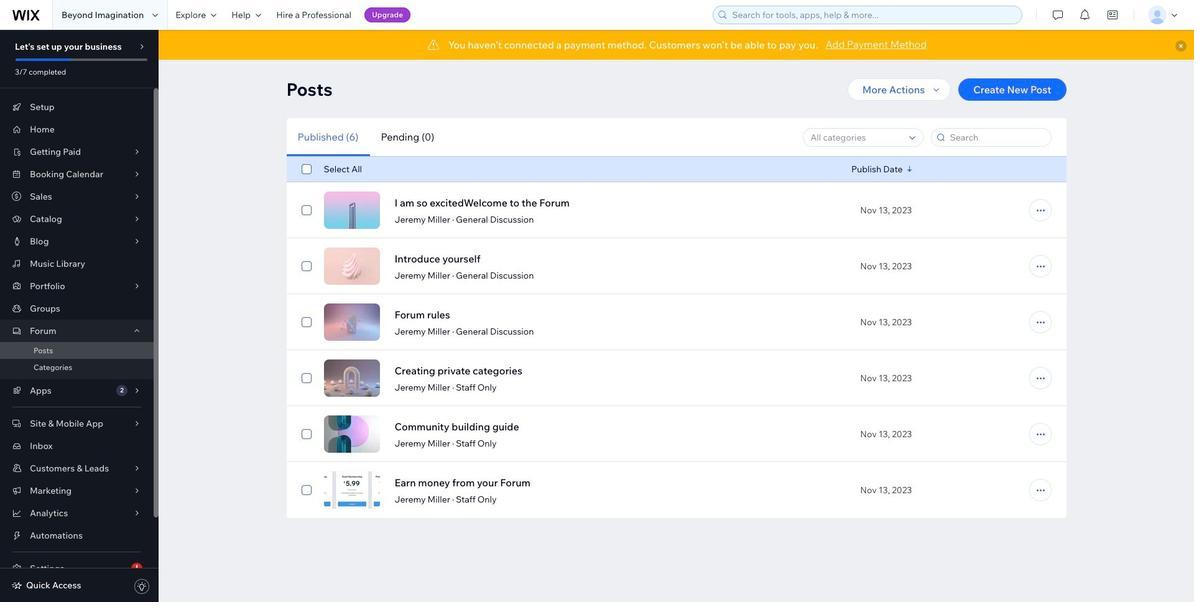 Task type: describe. For each thing, give the bounding box(es) containing it.
sidebar element
[[0, 30, 159, 602]]

Search for tools, apps, help & more... field
[[729, 6, 1018, 24]]



Task type: locate. For each thing, give the bounding box(es) containing it.
None checkbox
[[301, 162, 311, 177], [301, 203, 311, 218], [301, 315, 311, 330], [301, 483, 311, 498], [301, 162, 311, 177], [301, 203, 311, 218], [301, 315, 311, 330], [301, 483, 311, 498]]

tab list
[[286, 118, 446, 156]]

None checkbox
[[301, 259, 311, 274], [301, 371, 311, 386], [301, 427, 311, 442], [301, 259, 311, 274], [301, 371, 311, 386], [301, 427, 311, 442]]

All categories field
[[807, 128, 905, 146]]

Search field
[[946, 128, 1047, 146]]

alert
[[159, 30, 1194, 60]]



